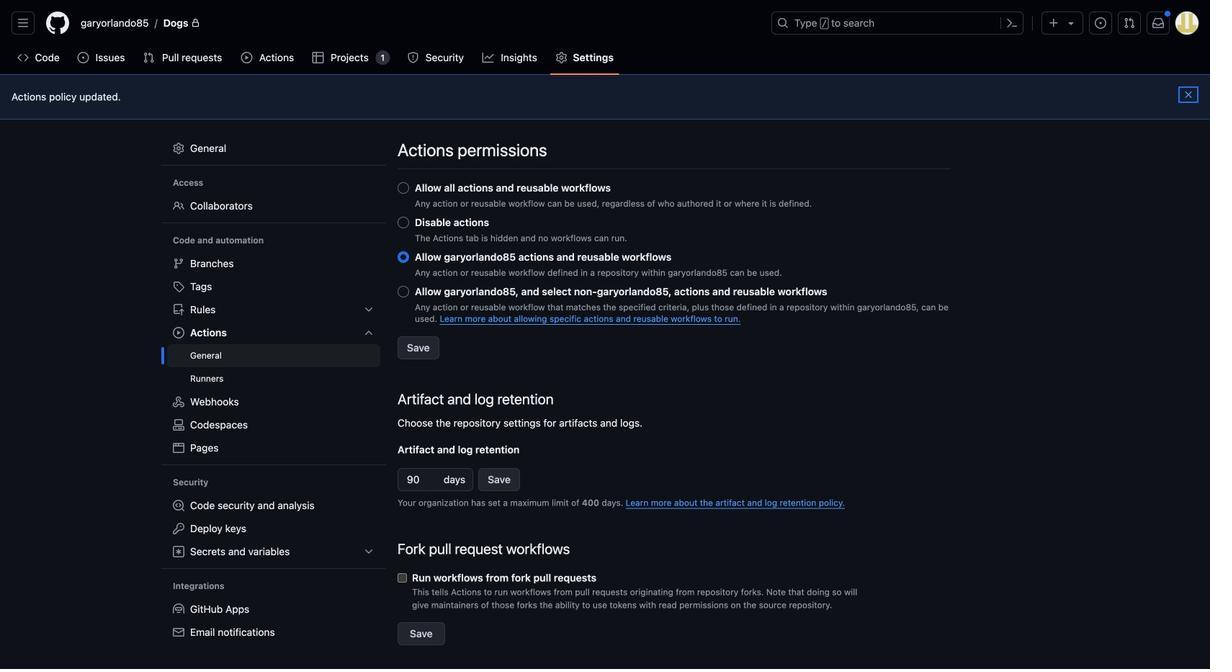 Task type: describe. For each thing, give the bounding box(es) containing it.
0 vertical spatial gear image
[[556, 52, 567, 63]]

homepage image
[[46, 12, 69, 35]]

codespaces image
[[173, 419, 184, 431]]

issue opened image
[[1095, 17, 1107, 29]]

hubot image
[[173, 604, 184, 615]]

code image
[[17, 52, 29, 63]]

1 vertical spatial gear image
[[173, 143, 184, 154]]

mail image
[[173, 627, 184, 638]]

graph image
[[483, 52, 494, 63]]

browser image
[[173, 442, 184, 454]]

shield image
[[407, 52, 419, 63]]

webhook image
[[173, 396, 184, 408]]



Task type: locate. For each thing, give the bounding box(es) containing it.
lock image
[[191, 19, 200, 27]]

gear image
[[556, 52, 567, 63], [173, 143, 184, 154]]

dismiss this message image
[[1183, 89, 1195, 101]]

triangle down image
[[1066, 17, 1077, 29]]

1 vertical spatial play image
[[173, 327, 184, 339]]

play image
[[241, 52, 253, 63], [173, 327, 184, 339]]

git pull request image
[[1124, 17, 1136, 29]]

None number field
[[398, 468, 473, 491]]

0 horizontal spatial play image
[[173, 327, 184, 339]]

1 horizontal spatial gear image
[[556, 52, 567, 63]]

play image down 'tag' image
[[173, 327, 184, 339]]

None checkbox
[[398, 574, 407, 583]]

list
[[75, 12, 763, 35], [167, 252, 380, 460], [167, 344, 380, 391], [167, 494, 380, 563], [167, 598, 380, 644]]

tag image
[[173, 281, 184, 293]]

chevron down image
[[363, 327, 375, 339]]

1 horizontal spatial play image
[[241, 52, 253, 63]]

play image left table image
[[241, 52, 253, 63]]

0 vertical spatial play image
[[241, 52, 253, 63]]

key image
[[173, 523, 184, 535]]

codescan image
[[173, 500, 184, 512]]

0 horizontal spatial gear image
[[173, 143, 184, 154]]

command palette image
[[1007, 17, 1018, 29]]

issue opened image
[[77, 52, 89, 63]]

people image
[[173, 200, 184, 212]]

banner
[[0, 0, 1211, 75]]

None radio
[[398, 286, 409, 298]]

alert
[[12, 89, 1199, 104]]

None radio
[[398, 182, 409, 194], [398, 217, 409, 228], [398, 251, 409, 263], [398, 182, 409, 194], [398, 217, 409, 228], [398, 251, 409, 263]]

you have unread notifications image
[[1153, 17, 1164, 29]]

git branch image
[[173, 258, 184, 269]]

git pull request image
[[143, 52, 155, 63]]

table image
[[312, 52, 324, 63]]



Task type: vqa. For each thing, say whether or not it's contained in the screenshot.
'Explore' element
no



